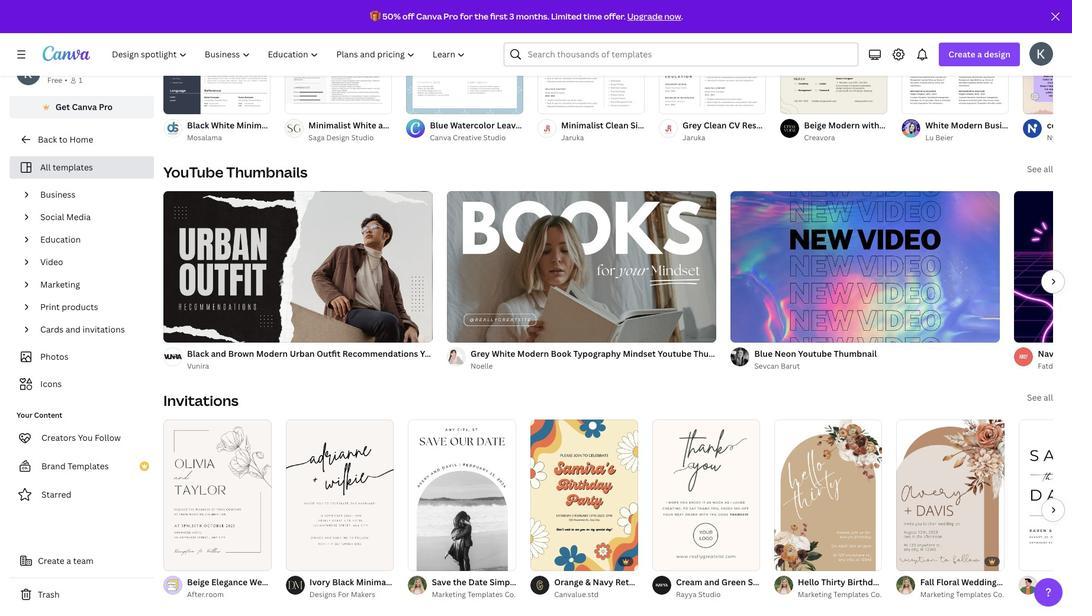 Task type: vqa. For each thing, say whether or not it's contained in the screenshot.
down
no



Task type: locate. For each thing, give the bounding box(es) containing it.
1 vertical spatial canva
[[72, 101, 97, 113]]

2 clean from the left
[[704, 120, 727, 131]]

create a team button
[[9, 550, 154, 573]]

pro left for
[[444, 11, 459, 22]]

hello thirty birthday party invitation marketing templates co.
[[798, 577, 948, 600]]

black up vunira
[[187, 348, 209, 360]]

1 minimalist from the left
[[237, 120, 279, 131]]

1 horizontal spatial cv
[[672, 120, 683, 131]]

1 vertical spatial a
[[67, 556, 71, 567]]

grey inside grey clean cv resume photo jaruka
[[683, 120, 702, 131]]

1 horizontal spatial white
[[492, 348, 516, 360]]

0 vertical spatial see
[[1028, 163, 1042, 175]]

2 vertical spatial canva
[[430, 133, 451, 143]]

personal link
[[1043, 589, 1073, 601]]

1 horizontal spatial photo
[[777, 120, 801, 131]]

pro up back to home link
[[99, 101, 113, 113]]

0 vertical spatial see all
[[1028, 163, 1054, 175]]

3 marketing templates co. link from the left
[[921, 589, 1005, 601]]

1 co. from the left
[[505, 590, 516, 600]]

co. inside save the date simple with photo marketing templates co.
[[505, 590, 516, 600]]

modern left urban
[[256, 348, 288, 360]]

starred link
[[9, 483, 154, 507]]

canva inside blue watercolor leaves modern resume canva creative studio
[[430, 133, 451, 143]]

see all link down nyil
[[1028, 163, 1054, 175]]

1 horizontal spatial create
[[949, 49, 976, 60]]

a inside dropdown button
[[978, 49, 983, 60]]

a for design
[[978, 49, 983, 60]]

1 vertical spatial pro
[[99, 101, 113, 113]]

wedding right the floral
[[962, 577, 997, 588]]

blue neon youtube thumbnail link
[[755, 348, 1001, 361]]

3 thumbnail from the left
[[834, 348, 877, 360]]

0 horizontal spatial minimalist
[[237, 120, 279, 131]]

nyil tem
[[1048, 133, 1073, 143]]

create left design
[[949, 49, 976, 60]]

top level navigation element
[[104, 43, 476, 66]]

3 youtube from the left
[[799, 348, 832, 360]]

1 cv from the left
[[281, 120, 292, 131]]

jaruka for minimalist
[[562, 133, 584, 143]]

invitation for fall floral wedding invitation
[[999, 577, 1039, 588]]

blue inside blue neon youtube thumbnail sevcan barut
[[755, 348, 773, 360]]

1 resume from the left
[[294, 120, 326, 131]]

sevcan barut link
[[755, 361, 1001, 373]]

a inside button
[[67, 556, 71, 567]]

and left brown
[[211, 348, 226, 360]]

blue inside blue watercolor leaves modern resume canva creative studio
[[430, 120, 448, 131]]

invitation inside fall floral wedding invitation marketing templates co.
[[999, 577, 1039, 588]]

black inside black white minimalist cv resume mosalama
[[187, 120, 209, 131]]

youtube thumbnails
[[163, 162, 308, 182]]

create inside dropdown button
[[949, 49, 976, 60]]

0 horizontal spatial cv
[[281, 120, 292, 131]]

0 horizontal spatial the
[[453, 577, 467, 588]]

business
[[40, 189, 76, 200]]

0 horizontal spatial jaruka
[[562, 133, 584, 143]]

2 all from the top
[[1044, 392, 1054, 403]]

white inside grey white modern book typography mindset youtube thumbnail noelle
[[492, 348, 516, 360]]

2 horizontal spatial marketing templates co. link
[[921, 589, 1005, 601]]

1 vertical spatial all
[[1044, 392, 1054, 403]]

lu beier link
[[926, 132, 1010, 144]]

0 vertical spatial a
[[978, 49, 983, 60]]

starred
[[41, 489, 71, 501]]

marketing down fall
[[921, 590, 955, 600]]

and for brown
[[211, 348, 226, 360]]

0 horizontal spatial studio
[[352, 133, 374, 143]]

1
[[79, 75, 82, 85]]

creavora link
[[805, 132, 888, 144]]

0 horizontal spatial clean
[[606, 120, 629, 131]]

brown
[[228, 348, 254, 360]]

clean for minimalist
[[606, 120, 629, 131]]

3
[[510, 11, 515, 22]]

book
[[551, 348, 572, 360]]

icons link
[[17, 373, 147, 396]]

grey clean cv resume photo image
[[659, 0, 767, 114]]

templates down the date
[[468, 590, 503, 600]]

1 vertical spatial photo
[[539, 577, 564, 588]]

4 resume from the left
[[743, 120, 775, 131]]

2 horizontal spatial youtube
[[799, 348, 832, 360]]

blue watercolor leaves modern resume image
[[406, 0, 524, 114]]

resume inside minimalist clean signature cv resume jaruka
[[685, 120, 717, 131]]

see all link down fatdesign link
[[1028, 392, 1054, 403]]

urban
[[290, 348, 315, 360]]

co. down fall floral wedding invitation link
[[994, 590, 1005, 600]]

1 vertical spatial the
[[453, 577, 467, 588]]

rayya studio
[[676, 590, 721, 600]]

1 horizontal spatial pro
[[444, 11, 459, 22]]

clean inside grey clean cv resume photo jaruka
[[704, 120, 727, 131]]

templates down birthday
[[834, 590, 869, 600]]

2 horizontal spatial and
[[1061, 348, 1073, 360]]

1 vertical spatial see
[[1028, 392, 1042, 403]]

1 see all link from the top
[[1028, 163, 1054, 175]]

1 vertical spatial see all link
[[1028, 392, 1054, 403]]

1 horizontal spatial invitation
[[909, 577, 948, 588]]

wedding right elegance
[[250, 577, 285, 588]]

see all down nyil
[[1028, 163, 1054, 175]]

2 thumbnail from the left
[[694, 348, 737, 360]]

2 horizontal spatial studio
[[699, 590, 721, 600]]

off
[[403, 11, 415, 22]]

2 see from the top
[[1028, 392, 1042, 403]]

blue left 'watercolor'
[[430, 120, 448, 131]]

save the date simple with photo image
[[408, 420, 517, 572]]

marketing templates co. link down the date
[[432, 589, 517, 601]]

signature
[[631, 120, 670, 131]]

0 vertical spatial personal
[[47, 62, 83, 73]]

and for fatdesign
[[1061, 348, 1073, 360]]

1 horizontal spatial youtube
[[658, 348, 692, 360]]

blue neon youtube thumbnail sevcan barut
[[755, 348, 877, 371]]

1 horizontal spatial studio
[[484, 133, 506, 143]]

all for youtube thumbnails
[[1044, 163, 1054, 175]]

2 youtube from the left
[[658, 348, 692, 360]]

0 horizontal spatial thumbnail
[[456, 348, 499, 360]]

photo inside save the date simple with photo marketing templates co.
[[539, 577, 564, 588]]

modern for brown
[[256, 348, 288, 360]]

youtube
[[163, 162, 224, 182]]

0 vertical spatial blue
[[430, 120, 448, 131]]

canva right get
[[72, 101, 97, 113]]

2 cv from the left
[[672, 120, 683, 131]]

1 jaruka link from the left
[[562, 132, 645, 144]]

2 see all from the top
[[1028, 392, 1054, 403]]

marketing down the video
[[40, 279, 80, 290]]

beige elegance wedding invitation after.room
[[187, 577, 326, 600]]

2 horizontal spatial invitation
[[999, 577, 1039, 588]]

0 horizontal spatial personal
[[47, 62, 83, 73]]

0 horizontal spatial white
[[211, 120, 235, 131]]

create inside button
[[38, 556, 64, 567]]

grey up noelle
[[471, 348, 490, 360]]

upgrade
[[628, 11, 663, 22]]

free
[[47, 75, 62, 85]]

0 horizontal spatial jaruka link
[[562, 132, 645, 144]]

see all for youtube thumbnails
[[1028, 163, 1054, 175]]

studio right design
[[352, 133, 374, 143]]

1 horizontal spatial blue
[[755, 348, 773, 360]]

canva left creative
[[430, 133, 451, 143]]

saga
[[309, 133, 325, 143]]

create left team
[[38, 556, 64, 567]]

minimalist inside minimalist clean signature cv resume jaruka
[[562, 120, 604, 131]]

1 vertical spatial see all
[[1028, 392, 1054, 403]]

2 resume from the left
[[561, 120, 593, 131]]

1 vertical spatial black
[[187, 348, 209, 360]]

offer.
[[604, 11, 626, 22]]

None search field
[[504, 43, 859, 66]]

2 marketing templates co. link from the left
[[798, 589, 883, 601]]

and inside 'navy and fatdesign'
[[1061, 348, 1073, 360]]

marketing templates co. link down the floral
[[921, 589, 1005, 601]]

a
[[978, 49, 983, 60], [67, 556, 71, 567]]

marketing
[[40, 279, 80, 290], [432, 590, 466, 600], [798, 590, 832, 600], [921, 590, 955, 600]]

studio down leaves
[[484, 133, 506, 143]]

modern right leaves
[[527, 120, 559, 131]]

0 vertical spatial all
[[1044, 163, 1054, 175]]

1 horizontal spatial and
[[211, 348, 226, 360]]

studio right 'rayya' at the right of the page
[[699, 590, 721, 600]]

1 youtube from the left
[[420, 348, 454, 360]]

black up mosalama
[[187, 120, 209, 131]]

orange & navy retro groovy birthday invitation image
[[531, 420, 639, 572]]

ivory black minimalist luxury wedding invitation image
[[286, 420, 394, 572]]

2 co. from the left
[[871, 590, 882, 600]]

2 jaruka link from the left
[[683, 132, 767, 144]]

thumbnail inside grey white modern book typography mindset youtube thumbnail noelle
[[694, 348, 737, 360]]

cream and green simple thank you business postcard image
[[653, 420, 760, 572]]

white up noelle
[[492, 348, 516, 360]]

1 vertical spatial create
[[38, 556, 64, 567]]

1 horizontal spatial jaruka link
[[683, 132, 767, 144]]

thumbnail
[[456, 348, 499, 360], [694, 348, 737, 360], [834, 348, 877, 360]]

invitations
[[83, 324, 125, 335]]

colorful pastel minimalist cute note resume image
[[1024, 0, 1073, 114]]

white modern business administration resume image
[[902, 0, 1010, 114]]

co. down simple
[[505, 590, 516, 600]]

jaruka inside grey clean cv resume photo jaruka
[[683, 133, 706, 143]]

studio inside blue watercolor leaves modern resume canva creative studio
[[484, 133, 506, 143]]

cards and invitations link
[[36, 319, 147, 341]]

2 horizontal spatial cv
[[729, 120, 741, 131]]

2 invitation from the left
[[909, 577, 948, 588]]

video
[[40, 256, 63, 268]]

youtube inside grey white modern book typography mindset youtube thumbnail noelle
[[658, 348, 692, 360]]

black and brown modern urban outfit recommendations youtube thumbnail link
[[187, 348, 499, 361]]

marketing down hello
[[798, 590, 832, 600]]

print products
[[40, 302, 98, 313]]

blue for blue neon youtube thumbnail
[[755, 348, 773, 360]]

0 horizontal spatial pro
[[99, 101, 113, 113]]

1 horizontal spatial thumbnail
[[694, 348, 737, 360]]

2 minimalist from the left
[[562, 120, 604, 131]]

0 vertical spatial canva
[[416, 11, 442, 22]]

templates down fall floral wedding invitation link
[[957, 590, 992, 600]]

see
[[1028, 163, 1042, 175], [1028, 392, 1042, 403]]

1 horizontal spatial clean
[[704, 120, 727, 131]]

jaruka link
[[562, 132, 645, 144], [683, 132, 767, 144]]

all down fatdesign link
[[1044, 392, 1054, 403]]

1 jaruka from the left
[[562, 133, 584, 143]]

1 horizontal spatial wedding
[[962, 577, 997, 588]]

0 horizontal spatial and
[[66, 324, 81, 335]]

get
[[55, 101, 70, 113]]

1 clean from the left
[[606, 120, 629, 131]]

1 horizontal spatial jaruka
[[683, 133, 706, 143]]

resume inside black white minimalist cv resume mosalama
[[294, 120, 326, 131]]

0 vertical spatial the
[[475, 11, 489, 22]]

2 horizontal spatial thumbnail
[[834, 348, 877, 360]]

3 invitation from the left
[[999, 577, 1039, 588]]

personal
[[47, 62, 83, 73], [1043, 590, 1073, 600]]

grey right signature
[[683, 120, 702, 131]]

0 horizontal spatial youtube
[[420, 348, 454, 360]]

create for create a team
[[38, 556, 64, 567]]

and up fatdesign link
[[1061, 348, 1073, 360]]

1 horizontal spatial co.
[[871, 590, 882, 600]]

1 thumbnail from the left
[[456, 348, 499, 360]]

youtube right mindset
[[658, 348, 692, 360]]

a left design
[[978, 49, 983, 60]]

navy and pink neon minimalist creative welcome back to my channel you tube thumbnail image
[[1015, 191, 1073, 343]]

a left team
[[67, 556, 71, 567]]

save
[[432, 577, 451, 588]]

.
[[682, 11, 684, 22]]

1 see all from the top
[[1028, 163, 1054, 175]]

save the date simple with photo marketing templates co.
[[432, 577, 564, 600]]

resume inside blue watercolor leaves modern resume canva creative studio
[[561, 120, 593, 131]]

wedding for elegance
[[250, 577, 285, 588]]

back
[[38, 134, 57, 145]]

1 horizontal spatial the
[[475, 11, 489, 22]]

0 horizontal spatial create
[[38, 556, 64, 567]]

jaruka inside minimalist clean signature cv resume jaruka
[[562, 133, 584, 143]]

1 marketing templates co. link from the left
[[432, 589, 517, 601]]

all down nyil
[[1044, 163, 1054, 175]]

invitation inside beige elegance wedding invitation after.room
[[287, 577, 326, 588]]

nyil
[[1048, 133, 1061, 143]]

0 horizontal spatial a
[[67, 556, 71, 567]]

wedding inside beige elegance wedding invitation after.room
[[250, 577, 285, 588]]

0 horizontal spatial photo
[[539, 577, 564, 588]]

minimalist clean signature cv resume image
[[538, 0, 645, 114]]

0 vertical spatial black
[[187, 120, 209, 131]]

1 see from the top
[[1028, 163, 1042, 175]]

the right for
[[475, 11, 489, 22]]

1 vertical spatial blue
[[755, 348, 773, 360]]

cv inside black white minimalist cv resume mosalama
[[281, 120, 292, 131]]

grey clean cv resume photo link
[[683, 119, 801, 132]]

white up mosalama link
[[211, 120, 235, 131]]

0 vertical spatial photo
[[777, 120, 801, 131]]

1 vertical spatial white
[[492, 348, 516, 360]]

0 vertical spatial create
[[949, 49, 976, 60]]

2 black from the top
[[187, 348, 209, 360]]

youtube right recommendations
[[420, 348, 454, 360]]

grey white modern book typography mindset youtube thumbnail noelle
[[471, 348, 737, 371]]

0 horizontal spatial marketing templates co. link
[[432, 589, 517, 601]]

50%
[[383, 11, 401, 22]]

0 vertical spatial grey
[[683, 120, 702, 131]]

0 horizontal spatial wedding
[[250, 577, 285, 588]]

co. down hello thirty birthday party invitation link
[[871, 590, 882, 600]]

2 see all link from the top
[[1028, 392, 1054, 403]]

marketing templates co. link down "thirty"
[[798, 589, 883, 601]]

1 horizontal spatial marketing templates co. link
[[798, 589, 883, 601]]

print
[[40, 302, 60, 313]]

and inside black and brown modern urban outfit recommendations youtube thumbnail vunira
[[211, 348, 226, 360]]

see all down fatdesign link
[[1028, 392, 1054, 403]]

canva inside button
[[72, 101, 97, 113]]

and right the cards
[[66, 324, 81, 335]]

create for create a design
[[949, 49, 976, 60]]

all for invitations
[[1044, 392, 1054, 403]]

brand templates
[[41, 461, 109, 472]]

0 vertical spatial see all link
[[1028, 163, 1054, 175]]

1 invitation from the left
[[287, 577, 326, 588]]

canva creative studio link
[[430, 132, 524, 144]]

3 resume from the left
[[685, 120, 717, 131]]

cv inside minimalist clean signature cv resume jaruka
[[672, 120, 683, 131]]

thirty
[[822, 577, 846, 588]]

beige elegance wedding invitation link
[[187, 576, 326, 589]]

modern inside black and brown modern urban outfit recommendations youtube thumbnail vunira
[[256, 348, 288, 360]]

marketing inside hello thirty birthday party invitation marketing templates co.
[[798, 590, 832, 600]]

1 wedding from the left
[[250, 577, 285, 588]]

black white minimalist cv resume mosalama
[[187, 120, 326, 143]]

1 vertical spatial personal
[[1043, 590, 1073, 600]]

youtube up barut
[[799, 348, 832, 360]]

beige elegance wedding invitation image
[[163, 420, 272, 572]]

0 horizontal spatial invitation
[[287, 577, 326, 588]]

rayya
[[676, 590, 697, 600]]

modern left book
[[518, 348, 549, 360]]

1 all from the top
[[1044, 163, 1054, 175]]

the
[[475, 11, 489, 22], [453, 577, 467, 588]]

resume for black white minimalist cv resume
[[294, 120, 326, 131]]

1 horizontal spatial grey
[[683, 120, 702, 131]]

minimalist inside black white minimalist cv resume mosalama
[[237, 120, 279, 131]]

3 cv from the left
[[729, 120, 741, 131]]

1 vertical spatial grey
[[471, 348, 490, 360]]

co. inside hello thirty birthday party invitation marketing templates co.
[[871, 590, 882, 600]]

0 horizontal spatial blue
[[430, 120, 448, 131]]

save the date simple with photo link
[[432, 576, 564, 589]]

marketing link
[[36, 274, 147, 296]]

3 co. from the left
[[994, 590, 1005, 600]]

1 horizontal spatial minimalist
[[562, 120, 604, 131]]

modern inside blue watercolor leaves modern resume canva creative studio
[[527, 120, 559, 131]]

grey inside grey white modern book typography mindset youtube thumbnail noelle
[[471, 348, 490, 360]]

minimalist clean signature cv resume link
[[562, 119, 717, 132]]

templates down you
[[68, 461, 109, 472]]

social
[[40, 211, 64, 223]]

modern
[[527, 120, 559, 131], [256, 348, 288, 360], [518, 348, 549, 360]]

wedding for floral
[[962, 577, 997, 588]]

black inside black and brown modern urban outfit recommendations youtube thumbnail vunira
[[187, 348, 209, 360]]

white inside black white minimalist cv resume mosalama
[[211, 120, 235, 131]]

cv
[[281, 120, 292, 131], [672, 120, 683, 131], [729, 120, 741, 131]]

print products link
[[36, 296, 147, 319]]

0 vertical spatial white
[[211, 120, 235, 131]]

clean inside minimalist clean signature cv resume jaruka
[[606, 120, 629, 131]]

see all link for invitations
[[1028, 392, 1054, 403]]

grey for grey white modern book typography mindset youtube thumbnail
[[471, 348, 490, 360]]

photo inside grey clean cv resume photo jaruka
[[777, 120, 801, 131]]

0 horizontal spatial grey
[[471, 348, 490, 360]]

the left the date
[[453, 577, 467, 588]]

resume for minimalist clean signature cv resume
[[685, 120, 717, 131]]

mosalama
[[187, 133, 222, 143]]

1 black from the top
[[187, 120, 209, 131]]

2 jaruka from the left
[[683, 133, 706, 143]]

grey
[[683, 120, 702, 131], [471, 348, 490, 360]]

0 horizontal spatial co.
[[505, 590, 516, 600]]

1 horizontal spatial a
[[978, 49, 983, 60]]

invitation for beige elegance wedding invitation
[[287, 577, 326, 588]]

brand templates link
[[9, 455, 154, 479]]

canva right off
[[416, 11, 442, 22]]

2 horizontal spatial co.
[[994, 590, 1005, 600]]

marketing down the save
[[432, 590, 466, 600]]

wedding inside fall floral wedding invitation marketing templates co.
[[962, 577, 997, 588]]

2 wedding from the left
[[962, 577, 997, 588]]

minimalist clean signature cv resume jaruka
[[562, 120, 717, 143]]

blue up sevcan
[[755, 348, 773, 360]]

education link
[[36, 229, 147, 251]]



Task type: describe. For each thing, give the bounding box(es) containing it.
see for invitations
[[1028, 392, 1042, 403]]

photos link
[[17, 346, 147, 368]]

with
[[520, 577, 537, 588]]

months.
[[516, 11, 550, 22]]

hello thirty birthday party invitation link
[[798, 576, 948, 589]]

content
[[34, 411, 62, 421]]

your content
[[17, 411, 62, 421]]

a for team
[[67, 556, 71, 567]]

get canva pro
[[55, 101, 113, 113]]

marketing templates co. link for wedding
[[921, 589, 1005, 601]]

video link
[[36, 251, 147, 274]]

the inside save the date simple with photo marketing templates co.
[[453, 577, 467, 588]]

cv for signature
[[672, 120, 683, 131]]

trendy elegant simple stylish minimalist photo wedding save the date party invitation image
[[1020, 420, 1073, 572]]

invitation inside hello thirty birthday party invitation marketing templates co.
[[909, 577, 948, 588]]

fall floral wedding invitation image
[[897, 420, 1005, 572]]

barut
[[781, 361, 800, 371]]

modern for leaves
[[527, 120, 559, 131]]

grey clean cv resume photo jaruka
[[683, 120, 801, 143]]

time
[[584, 11, 603, 22]]

white for black
[[211, 120, 235, 131]]

black for black white minimalist cv resume
[[187, 120, 209, 131]]

templates inside save the date simple with photo marketing templates co.
[[468, 590, 503, 600]]

jaruka link for grey
[[683, 132, 767, 144]]

noelle
[[471, 361, 493, 371]]

black white minimalist cv resume link
[[187, 119, 326, 132]]

see for youtube thumbnails
[[1028, 163, 1042, 175]]

Search search field
[[528, 43, 851, 66]]

thumbnails
[[226, 162, 308, 182]]

cv inside grey clean cv resume photo jaruka
[[729, 120, 741, 131]]

black white minimalist cv resume image
[[163, 0, 271, 114]]

and for invitations
[[66, 324, 81, 335]]

marketing templates co. link for birthday
[[798, 589, 883, 601]]

creative
[[453, 133, 482, 143]]

vunira
[[187, 361, 209, 371]]

after.room
[[187, 590, 224, 600]]

blue watercolor leaves modern resume canva creative studio
[[430, 120, 593, 143]]

marketing templates co. link for date
[[432, 589, 517, 601]]

watercolor
[[450, 120, 495, 131]]

simple
[[490, 577, 518, 588]]

templates inside fall floral wedding invitation marketing templates co.
[[957, 590, 992, 600]]

marketing inside "link"
[[40, 279, 80, 290]]

beige modern with abstract element creative resume image
[[781, 0, 888, 114]]

cv for minimalist
[[281, 120, 292, 131]]

creators you follow
[[41, 432, 121, 444]]

canvalue.std link
[[555, 589, 639, 601]]

black and brown modern urban outfit recommendations youtube thumbnail vunira
[[187, 348, 499, 371]]

for
[[338, 590, 349, 600]]

blue neon youtube thumbnail image
[[731, 191, 1001, 343]]

black and brown modern urban outfit recommendations youtube thumbnail image
[[163, 191, 433, 343]]

templates inside hello thirty birthday party invitation marketing templates co.
[[834, 590, 869, 600]]

design
[[985, 49, 1011, 60]]

resume for blue watercolor leaves modern resume
[[561, 120, 593, 131]]

recommendations
[[343, 348, 418, 360]]

sevcan
[[755, 361, 780, 371]]

mindset
[[623, 348, 656, 360]]

date
[[469, 577, 488, 588]]

blue for blue watercolor leaves modern resume
[[430, 120, 448, 131]]

grey white modern book typography mindset youtube thumbnail image
[[447, 191, 717, 343]]

typography
[[574, 348, 621, 360]]

design
[[327, 133, 350, 143]]

after.room link
[[187, 589, 272, 601]]

leaves
[[497, 120, 525, 131]]

products
[[62, 302, 98, 313]]

outfit
[[317, 348, 341, 360]]

limited
[[551, 11, 582, 22]]

grey for grey clean cv resume photo
[[683, 120, 702, 131]]

🎁
[[370, 11, 381, 22]]

youtube inside black and brown modern urban outfit recommendations youtube thumbnail vunira
[[420, 348, 454, 360]]

back to home link
[[9, 128, 154, 152]]

studio inside saga design studio link
[[352, 133, 374, 143]]

back to home
[[38, 134, 93, 145]]

1 horizontal spatial personal
[[1043, 590, 1073, 600]]

saga design studio
[[309, 133, 374, 143]]

upgrade now button
[[628, 11, 682, 22]]

designs for makers link
[[310, 589, 394, 601]]

fatdesign link
[[1039, 361, 1073, 373]]

create a design button
[[940, 43, 1021, 66]]

all templates
[[40, 162, 93, 173]]

creators
[[41, 432, 76, 444]]

creators you follow link
[[9, 427, 154, 450]]

invitations
[[163, 391, 239, 411]]

business link
[[36, 184, 147, 206]]

home
[[70, 134, 93, 145]]

co. inside fall floral wedding invitation marketing templates co.
[[994, 590, 1005, 600]]

party
[[885, 577, 907, 588]]

navy
[[1039, 348, 1059, 360]]

neon
[[775, 348, 797, 360]]

youtube inside blue neon youtube thumbnail sevcan barut
[[799, 348, 832, 360]]

jaruka for grey
[[683, 133, 706, 143]]

kendall parks image
[[1030, 42, 1054, 66]]

modern inside grey white modern book typography mindset youtube thumbnail noelle
[[518, 348, 549, 360]]

tem
[[1063, 133, 1073, 143]]

hello thirty birthday party invitation image
[[775, 420, 883, 572]]

canvalue.std
[[555, 590, 599, 600]]

thumbnail inside blue neon youtube thumbnail sevcan barut
[[834, 348, 877, 360]]

now
[[665, 11, 682, 22]]

create a design
[[949, 49, 1011, 60]]

grey white modern book typography mindset youtube thumbnail link
[[471, 348, 737, 361]]

resume inside grey clean cv resume photo jaruka
[[743, 120, 775, 131]]

designs
[[310, 590, 336, 600]]

marketing inside save the date simple with photo marketing templates co.
[[432, 590, 466, 600]]

blue watercolor leaves modern resume link
[[430, 119, 593, 132]]

black for black and brown modern urban outfit recommendations youtube thumbnail
[[187, 348, 209, 360]]

create a team
[[38, 556, 94, 567]]

makers
[[351, 590, 376, 600]]

follow
[[95, 432, 121, 444]]

fatdesign
[[1039, 361, 1072, 371]]

to
[[59, 134, 68, 145]]

see all for invitations
[[1028, 392, 1054, 403]]

jaruka link for minimalist
[[562, 132, 645, 144]]

studio inside rayya studio link
[[699, 590, 721, 600]]

see all link for youtube thumbnails
[[1028, 163, 1054, 175]]

fall
[[921, 577, 935, 588]]

pro inside button
[[99, 101, 113, 113]]

fall floral wedding invitation link
[[921, 576, 1039, 589]]

0 vertical spatial pro
[[444, 11, 459, 22]]

lu
[[926, 133, 934, 143]]

minimalist white and grey professional resume image
[[285, 0, 392, 114]]

saga design studio link
[[309, 132, 392, 144]]

icons
[[40, 379, 62, 390]]

clean for grey
[[704, 120, 727, 131]]

noelle link
[[471, 361, 717, 373]]

thumbnail inside black and brown modern urban outfit recommendations youtube thumbnail vunira
[[456, 348, 499, 360]]

birthday
[[848, 577, 883, 588]]

marketing inside fall floral wedding invitation marketing templates co.
[[921, 590, 955, 600]]

white for grey
[[492, 348, 516, 360]]

rayya studio link
[[676, 589, 760, 601]]

beier
[[936, 133, 954, 143]]

free •
[[47, 75, 67, 85]]



